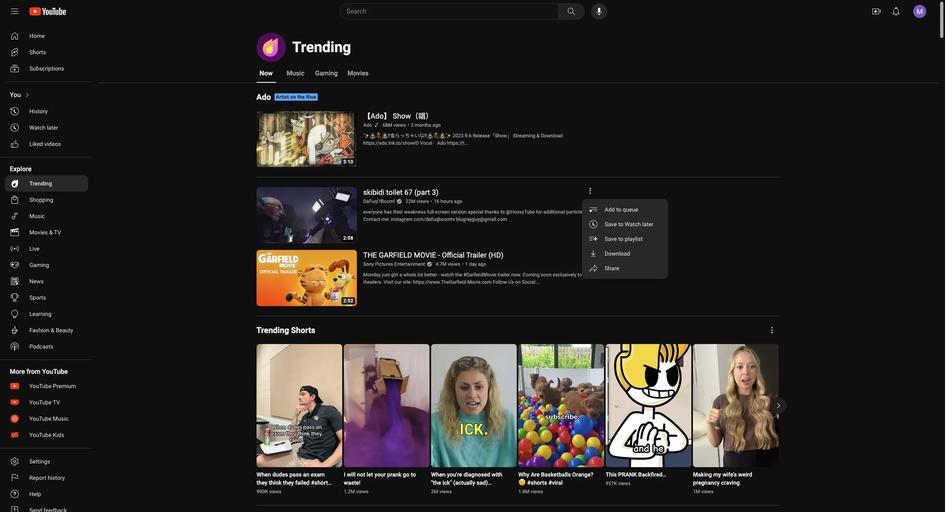 Task type: describe. For each thing, give the bounding box(es) containing it.
from
[[27, 368, 40, 376]]

weird
[[739, 472, 753, 479]]

craving
[[721, 480, 740, 487]]

making
[[693, 472, 712, 479]]

the garfield movie - official trailer (hd) link
[[363, 250, 504, 261]]

later inside option
[[643, 221, 654, 228]]

【ado】 show（唱） by ado 68,144,906 views 2 months ago 3 minutes, 10 seconds element
[[363, 112, 433, 120]]

their
[[393, 209, 403, 215]]

i will not let your prank go to waste! link
[[344, 471, 420, 487]]

are
[[531, 472, 540, 479]]

movie
[[414, 251, 436, 260]]

more from youtube
[[10, 368, 68, 376]]

garfield
[[379, 251, 412, 260]]

save for save to watch later
[[605, 221, 617, 228]]

just
[[382, 272, 390, 278]]

22m
[[406, 199, 416, 204]]

save to playlist option
[[582, 232, 669, 247]]

3:10
[[343, 159, 354, 165]]

exam
[[311, 472, 325, 479]]

【ado】 show（唱） link
[[363, 111, 433, 122]]

fashion & beauty
[[29, 327, 73, 334]]

#garfieldmovie
[[464, 272, 497, 278]]

ick"
[[443, 480, 452, 487]]

- inside monday just got a whole lot better - watch the #garfieldmovie trailer now. coming soon exclusively to movie theaters.  visit our site: https://www.thegarfield-movie.com  follow us on social:...
[[439, 272, 440, 278]]

2 minutes, 52 seconds element
[[343, 298, 354, 304]]

0 horizontal spatial gaming
[[29, 262, 49, 269]]

990k views
[[257, 490, 281, 495]]

download option
[[582, 247, 669, 261]]

everyone has their weakness full-screen version  special thanks to @hoovytube for additional particles contact me: instagram.com/dafuqboomtv blugrayguy@gmail.com
[[363, 209, 585, 222]]

to right add
[[617, 207, 622, 213]]

when you're diagnosed with "the ick" (actually sad) #shorts
[[431, 472, 503, 495]]

watch
[[441, 272, 454, 278]]

& inside ✨🧟‍♀️💃🧟‍♂️‼️食らっちゃいな‼️🧟‍♀️💃🧟‍♂️✨  2023.9.6 release「show」 streaming & download https://ado.lnk.to/showid  vocal：ado https://t...
[[537, 133, 540, 139]]

youtube up youtube premium
[[42, 368, 68, 376]]

Making my wife's weird pregnancy craving text field
[[693, 471, 769, 487]]

additional
[[544, 209, 565, 215]]

backfired…
[[638, 472, 667, 479]]

ago for official
[[478, 262, 487, 267]]

an
[[303, 472, 309, 479]]

This PRANK Backfired… text field
[[606, 471, 667, 479]]

monday
[[363, 272, 381, 278]]

go
[[403, 472, 409, 479]]

the garfield movie - official trailer (hd)
[[363, 251, 504, 260]]

skibidi toilet 67 (part 3) link
[[363, 187, 439, 198]]

download inside option
[[605, 251, 631, 257]]

🤨
[[519, 480, 526, 487]]

when for ick"
[[431, 472, 446, 479]]

3:10 link
[[257, 111, 357, 168]]

entertainment
[[394, 262, 425, 267]]

artist
[[276, 94, 289, 100]]

#shorts inside when dudes pass an exam they think they failed #shorts #school #class
[[311, 480, 331, 487]]

16
[[434, 199, 440, 204]]

tab list inside 'trending' 'main content'
[[257, 64, 369, 83]]

2:08
[[343, 236, 354, 241]]

youtube for premium
[[29, 383, 52, 390]]

trending shorts
[[257, 326, 316, 335]]

queue
[[623, 207, 639, 213]]

this
[[606, 472, 617, 479]]

to inside everyone has their weakness full-screen version  special thanks to @hoovytube for additional particles contact me: instagram.com/dafuqboomtv blugrayguy@gmail.com
[[501, 209, 505, 215]]

the
[[363, 251, 377, 260]]

16 hours ago
[[434, 199, 463, 204]]

& for beauty
[[51, 327, 54, 334]]

artist on the rise
[[276, 94, 316, 100]]

views down 'official'
[[448, 262, 461, 267]]

I will not let your prank go to waste! text field
[[344, 471, 420, 487]]

full-
[[427, 209, 435, 215]]

let
[[367, 472, 373, 479]]

#class
[[279, 488, 295, 495]]

views inside why are basketballs orange? 🤨 #shorts #viral 1.8m views
[[531, 490, 543, 495]]

blugrayguy@gmail.com
[[456, 217, 507, 222]]

youtube kids
[[29, 432, 64, 439]]

podcasts
[[29, 344, 53, 350]]

got
[[391, 272, 399, 278]]

history
[[29, 108, 48, 115]]

to inside monday just got a whole lot better - watch the #garfieldmovie trailer now. coming soon exclusively to movie theaters.  visit our site: https://www.thegarfield-movie.com  follow us on social:...
[[578, 272, 582, 278]]

#shorts inside why are basketballs orange? 🤨 #shorts #viral 1.8m views
[[527, 480, 547, 487]]

save to playlist
[[605, 236, 643, 242]]

movies & tv
[[29, 229, 61, 236]]

dafuq!?boom!
[[363, 199, 395, 204]]

2 they from the left
[[283, 480, 294, 487]]

sports
[[29, 295, 46, 301]]

views inside i will not let your prank go to waste! 1.2m views
[[356, 490, 369, 495]]

2023.9.6
[[453, 133, 472, 139]]

When dudes pass an exam they think they failed #shorts #school #class text field
[[257, 471, 332, 495]]

save to watch later option
[[582, 217, 669, 232]]

Search text field
[[347, 6, 557, 17]]

rise
[[306, 94, 316, 100]]

you're
[[447, 472, 462, 479]]

has
[[384, 209, 392, 215]]

this prank backfired… 957k views
[[606, 472, 667, 487]]

prank
[[387, 472, 402, 479]]

for
[[536, 209, 543, 215]]

liked
[[29, 141, 43, 147]]

#school
[[257, 488, 277, 495]]

https://www.thegarfield-
[[413, 280, 468, 285]]

this prank backfired… link
[[606, 471, 667, 479]]

the inside monday just got a whole lot better - watch the #garfieldmovie trailer now. coming soon exclusively to movie theaters.  visit our site: https://www.thegarfield-movie.com  follow us on social:...
[[456, 272, 462, 278]]

show（唱）
[[393, 112, 433, 120]]

0 vertical spatial later
[[47, 124, 58, 131]]

watch inside save to watch later option
[[625, 221, 641, 228]]

2
[[411, 122, 414, 128]]

follow
[[493, 280, 507, 285]]

version
[[451, 209, 467, 215]]

when dudes pass an exam they think they failed #shorts #school #class link
[[257, 471, 332, 495]]

i
[[344, 472, 345, 479]]

basketballs
[[541, 472, 571, 479]]

better
[[425, 272, 437, 278]]

premium
[[53, 383, 76, 390]]

dafuq!?boom! link
[[363, 198, 396, 205]]

site:
[[403, 280, 412, 285]]

particles
[[567, 209, 585, 215]]

3)
[[432, 188, 439, 197]]

theaters.
[[363, 280, 383, 285]]

exclusively
[[553, 272, 577, 278]]

liked videos
[[29, 141, 61, 147]]

3 minutes, 10 seconds element
[[343, 159, 354, 165]]

1 they from the left
[[257, 480, 267, 487]]

waste!
[[344, 480, 361, 487]]

trailer
[[467, 251, 487, 260]]

why are basketballs orange? 🤨 #shorts #viral link
[[519, 471, 594, 487]]



Task type: vqa. For each thing, say whether or not it's contained in the screenshot.


Task type: locate. For each thing, give the bounding box(es) containing it.
add to queue
[[605, 207, 639, 213]]

1 save from the top
[[605, 221, 617, 228]]

on right 'artist'
[[290, 94, 296, 100]]

0 horizontal spatial shorts
[[29, 49, 46, 56]]

#viral
[[549, 480, 563, 487]]

2 horizontal spatial music
[[287, 69, 305, 77]]

0 horizontal spatial #shorts
[[311, 480, 331, 487]]

0 vertical spatial shorts
[[29, 49, 46, 56]]

gaming link
[[5, 257, 88, 273], [5, 257, 88, 273]]

#shorts down "are" on the bottom right of the page
[[527, 480, 547, 487]]

0 vertical spatial music
[[287, 69, 305, 77]]

when for they
[[257, 472, 271, 479]]

trending for trending text field
[[292, 39, 351, 56]]

1 vertical spatial -
[[439, 272, 440, 278]]

ado down 【ado】
[[363, 122, 372, 128]]

2 vertical spatial ago
[[478, 262, 487, 267]]

movies for movies
[[348, 69, 369, 77]]

trending for trending shorts
[[257, 326, 289, 335]]

2 vertical spatial music
[[53, 416, 68, 422]]

list box containing add to queue
[[582, 199, 669, 279]]

ado
[[257, 92, 271, 102], [363, 122, 372, 128]]

save inside option
[[605, 236, 617, 242]]

contact
[[363, 217, 381, 222]]

save for save to playlist
[[605, 236, 617, 242]]

learning
[[29, 311, 51, 318]]

views down ick"
[[439, 490, 452, 495]]

download right streaming at the right
[[541, 133, 563, 139]]

1 horizontal spatial ado
[[363, 122, 372, 128]]

ago up "version" on the left top
[[454, 199, 463, 204]]

shorts inside 'trending' 'main content'
[[291, 326, 316, 335]]

68m views
[[383, 122, 406, 128]]

views right 1.8m
[[531, 490, 543, 495]]

【ado】 show（唱）
[[363, 112, 433, 120]]

save down add
[[605, 221, 617, 228]]

trailer
[[498, 272, 510, 278]]

2 vertical spatial trending
[[257, 326, 289, 335]]

to inside i will not let your prank go to waste! 1.2m views
[[411, 472, 416, 479]]

& down shopping
[[49, 229, 53, 236]]

youtube music
[[29, 416, 68, 422]]

lot
[[418, 272, 423, 278]]

0 horizontal spatial later
[[47, 124, 58, 131]]

thanks
[[485, 209, 500, 215]]

0 horizontal spatial watch
[[29, 124, 45, 131]]

"the
[[431, 480, 441, 487]]

0 vertical spatial download
[[541, 133, 563, 139]]

0 horizontal spatial movies
[[29, 229, 48, 236]]

sony
[[363, 262, 374, 267]]

not
[[357, 472, 365, 479]]

settings
[[29, 459, 50, 465]]

0 vertical spatial on
[[290, 94, 296, 100]]

gaming inside 'trending' 'main content'
[[315, 69, 338, 77]]

movies for movies & tv
[[29, 229, 48, 236]]

0 horizontal spatial the
[[298, 94, 305, 100]]

monday just got a whole lot better - watch the #garfieldmovie trailer now. coming soon exclusively to movie theaters.  visit our site: https://www.thegarfield-movie.com  follow us on social:...
[[363, 272, 597, 285]]

1 vertical spatial download
[[605, 251, 631, 257]]

1 horizontal spatial on
[[516, 280, 521, 285]]

youtube tv
[[29, 400, 60, 406]]

Why Are Basketballs Orange? 🤨 #shorts #viral text field
[[519, 471, 594, 487]]

movies inside tab list
[[348, 69, 369, 77]]

home
[[29, 33, 45, 39]]

ado link left 'artist'
[[257, 91, 271, 103]]

youtube up youtube music at the bottom
[[29, 400, 52, 406]]

youtube tv link
[[5, 395, 88, 411], [5, 395, 88, 411]]

news link
[[5, 273, 88, 290], [5, 273, 88, 290]]

views inside this prank backfired… 957k views
[[618, 481, 631, 487]]

youtube left kids
[[29, 432, 52, 439]]

on right us
[[516, 280, 521, 285]]

2:52
[[343, 298, 354, 304]]

you
[[10, 91, 21, 99]]

pictures
[[375, 262, 393, 267]]

ado left 'artist'
[[257, 92, 271, 102]]

0 horizontal spatial music
[[29, 213, 45, 220]]

watch down history at the left
[[29, 124, 45, 131]]

#shorts down '"the' at the bottom of page
[[431, 488, 451, 495]]

2 horizontal spatial trending
[[292, 39, 351, 56]]

fashion & beauty link
[[5, 322, 88, 339], [5, 322, 88, 339]]

2 save from the top
[[605, 236, 617, 242]]

2m
[[431, 490, 438, 495]]

1 horizontal spatial the
[[456, 272, 462, 278]]

#shorts down the exam
[[311, 480, 331, 487]]

the right watch
[[456, 272, 462, 278]]

1 vertical spatial ado
[[363, 122, 372, 128]]

0 vertical spatial ado
[[257, 92, 271, 102]]

save down save to watch later option
[[605, 236, 617, 242]]

diagnosed
[[464, 472, 490, 479]]

beauty
[[56, 327, 73, 334]]

Trending text field
[[292, 39, 351, 56]]

1 horizontal spatial #shorts
[[431, 488, 451, 495]]

history
[[48, 475, 65, 482]]

2 minutes, 8 seconds element
[[343, 236, 354, 241]]

0 vertical spatial save
[[605, 221, 617, 228]]

0 vertical spatial tv
[[54, 229, 61, 236]]

coming
[[523, 272, 540, 278]]

they up 990k
[[257, 480, 267, 487]]

youtube for kids
[[29, 432, 52, 439]]

on inside monday just got a whole lot better - watch the #garfieldmovie trailer now. coming soon exclusively to movie theaters.  visit our site: https://www.thegarfield-movie.com  follow us on social:...
[[516, 280, 521, 285]]

ago right months
[[433, 122, 441, 128]]

to right go
[[411, 472, 416, 479]]

1 horizontal spatial music
[[53, 416, 68, 422]]

views down think
[[269, 490, 281, 495]]

share option
[[582, 261, 669, 276]]

release「show」
[[473, 133, 512, 139]]

sports link
[[5, 290, 88, 306], [5, 290, 88, 306]]

0 vertical spatial ago
[[433, 122, 441, 128]]

views down the 【ado】 show（唱） link
[[394, 122, 406, 128]]

4.7m
[[436, 262, 447, 267]]

when up '"the' at the bottom of page
[[431, 472, 446, 479]]

0 vertical spatial trending
[[292, 39, 351, 56]]

to down add to queue on the right
[[619, 221, 624, 228]]

views inside the making my wife's weird pregnancy craving 1m views
[[701, 490, 714, 495]]

1 horizontal spatial ado link
[[363, 122, 373, 129]]

the
[[298, 94, 305, 100], [456, 272, 462, 278]]

visit
[[384, 280, 394, 285]]

1 horizontal spatial shorts
[[291, 326, 316, 335]]

When you're diagnosed with "the ick" (actually sad) #shorts text field
[[431, 471, 507, 495]]

0 vertical spatial -
[[438, 251, 440, 260]]

making my wife's weird pregnancy craving 1m views
[[693, 472, 753, 495]]

fashion
[[29, 327, 49, 334]]

0 vertical spatial movies
[[348, 69, 369, 77]]

views
[[394, 122, 406, 128], [417, 199, 429, 204], [448, 262, 461, 267], [618, 481, 631, 487], [269, 490, 281, 495], [356, 490, 369, 495], [439, 490, 452, 495], [531, 490, 543, 495], [701, 490, 714, 495]]

1 horizontal spatial download
[[605, 251, 631, 257]]

later up playlist
[[643, 221, 654, 228]]

youtube for tv
[[29, 400, 52, 406]]

2 horizontal spatial ago
[[478, 262, 487, 267]]

gaming
[[315, 69, 338, 77], [29, 262, 49, 269]]

save inside option
[[605, 221, 617, 228]]

music down shopping
[[29, 213, 45, 220]]

sony pictures entertainment link
[[363, 261, 426, 268]]

list box
[[582, 199, 669, 279]]

youtube for music
[[29, 416, 52, 422]]

wife's
[[723, 472, 737, 479]]

0 horizontal spatial ado
[[257, 92, 271, 102]]

trending link
[[5, 176, 88, 192], [5, 176, 88, 192]]

to inside option
[[619, 236, 624, 242]]

#shorts inside when you're diagnosed with "the ick" (actually sad) #shorts
[[431, 488, 451, 495]]

when up think
[[257, 472, 271, 479]]

1 horizontal spatial gaming
[[315, 69, 338, 77]]

avatar image image
[[914, 5, 927, 18]]

download up share
[[605, 251, 631, 257]]

1 vertical spatial ado link
[[363, 122, 373, 129]]

the garfield movie - official trailer (hd) by sony pictures entertainment 4,792,981 views 1 day ago 2 minutes, 52 seconds element
[[363, 251, 504, 260]]

when you're diagnosed with "the ick" (actually sad) #shorts link
[[431, 471, 507, 495]]

a
[[400, 272, 402, 278]]

1 when from the left
[[257, 472, 271, 479]]

1 vertical spatial music
[[29, 213, 45, 220]]

1 vertical spatial gaming
[[29, 262, 49, 269]]

everyone
[[363, 209, 383, 215]]

to left playlist
[[619, 236, 624, 242]]

2 when from the left
[[431, 472, 446, 479]]

✨🧟‍♀️💃🧟‍♂️‼️食らっちゃいな‼️🧟‍♀️💃🧟‍♂️✨  2023.9.6 release「show」 streaming & download https://ado.lnk.to/showid  vocal：ado https://t...
[[363, 133, 563, 146]]

0 horizontal spatial download
[[541, 133, 563, 139]]

later up videos
[[47, 124, 58, 131]]

ado link down 【ado】
[[363, 122, 373, 129]]

watch later link
[[5, 120, 88, 136], [5, 120, 88, 136]]

1 vertical spatial &
[[49, 229, 53, 236]]

- up 4.7m
[[438, 251, 440, 260]]

ago right day
[[478, 262, 487, 267]]

1 vertical spatial on
[[516, 280, 521, 285]]

when inside when dudes pass an exam they think they failed #shorts #school #class
[[257, 472, 271, 479]]

1 horizontal spatial watch
[[625, 221, 641, 228]]

- up https://www.thegarfield-
[[439, 272, 440, 278]]

they up '#class'
[[283, 480, 294, 487]]

0 horizontal spatial trending
[[29, 180, 52, 187]]

kids
[[53, 432, 64, 439]]

views right 1.2m
[[356, 490, 369, 495]]

& left beauty
[[51, 327, 54, 334]]

ago for 3)
[[454, 199, 463, 204]]

subscriptions link
[[5, 60, 88, 77], [5, 60, 88, 77]]

1 vertical spatial save
[[605, 236, 617, 242]]

68m
[[383, 122, 393, 128]]

0 vertical spatial the
[[298, 94, 305, 100]]

0 horizontal spatial ago
[[433, 122, 441, 128]]

0 horizontal spatial when
[[257, 472, 271, 479]]

tab list
[[257, 64, 369, 83]]

& right streaming at the right
[[537, 133, 540, 139]]

1 vertical spatial the
[[456, 272, 462, 278]]

1 horizontal spatial trending
[[257, 326, 289, 335]]

1 day ago
[[465, 262, 487, 267]]

1 horizontal spatial when
[[431, 472, 446, 479]]

2 months ago
[[411, 122, 441, 128]]

music inside tab list
[[287, 69, 305, 77]]

us
[[509, 280, 514, 285]]

will
[[347, 472, 356, 479]]

skibidi toilet 67 (part 3)
[[363, 188, 439, 197]]

home link
[[5, 28, 88, 44], [5, 28, 88, 44]]

1 horizontal spatial later
[[643, 221, 654, 228]]

i will not let your prank go to waste! 1.2m views
[[344, 472, 416, 495]]

youtube down "youtube tv"
[[29, 416, 52, 422]]

failed
[[295, 480, 310, 487]]

skibidi
[[363, 188, 385, 197]]

download inside ✨🧟‍♀️💃🧟‍♂️‼️食らっちゃいな‼️🧟‍♀️💃🧟‍♂️✨  2023.9.6 release「show」 streaming & download https://ado.lnk.to/showid  vocal：ado https://t...
[[541, 133, 563, 139]]

1 horizontal spatial they
[[283, 480, 294, 487]]

0 horizontal spatial they
[[257, 480, 267, 487]]

1 vertical spatial tv
[[53, 400, 60, 406]]

history link
[[5, 103, 88, 120], [5, 103, 88, 120]]

playlist
[[625, 236, 643, 242]]

1 vertical spatial ago
[[454, 199, 463, 204]]

your
[[375, 472, 386, 479]]

https://t...
[[447, 140, 469, 146]]

pregnancy
[[693, 480, 720, 487]]

https://ado.lnk.to/showid
[[363, 140, 419, 146]]

views down prank
[[618, 481, 631, 487]]

music
[[287, 69, 305, 77], [29, 213, 45, 220], [53, 416, 68, 422]]

movies
[[348, 69, 369, 77], [29, 229, 48, 236]]

& for tv
[[49, 229, 53, 236]]

watch up playlist
[[625, 221, 641, 228]]

shorts
[[29, 49, 46, 56], [291, 326, 316, 335]]

skibidi toilet 67 (part 3) by dafuq!?boom! 22,333,187 views 16 hours ago 2 minutes, 8 seconds element
[[363, 188, 439, 197]]

youtube down more from youtube
[[29, 383, 52, 390]]

views down the pregnancy
[[701, 490, 714, 495]]

movies & tv link
[[5, 224, 88, 241], [5, 224, 88, 241]]

1 horizontal spatial movies
[[348, 69, 369, 77]]

videos
[[44, 141, 61, 147]]

None search field
[[325, 3, 586, 20]]

1 horizontal spatial ago
[[454, 199, 463, 204]]

0 vertical spatial ado link
[[257, 91, 271, 103]]

✨🧟‍♀️💃🧟‍♂️‼️食らっちゃいな‼️🧟‍♀️💃🧟‍♂️✨
[[363, 133, 452, 139]]

0 horizontal spatial ado link
[[257, 91, 271, 103]]

live link
[[5, 241, 88, 257], [5, 241, 88, 257]]

1 vertical spatial shorts
[[291, 326, 316, 335]]

0 vertical spatial watch
[[29, 124, 45, 131]]

music up kids
[[53, 416, 68, 422]]

- inside the garfield movie - official trailer (hd) link
[[438, 251, 440, 260]]

1 vertical spatial watch
[[625, 221, 641, 228]]

0 vertical spatial gaming
[[315, 69, 338, 77]]

1 vertical spatial movies
[[29, 229, 48, 236]]

report history
[[29, 475, 65, 482]]

orange?
[[572, 472, 594, 479]]

2 vertical spatial &
[[51, 327, 54, 334]]

add to queue option
[[582, 202, 669, 217]]

to right thanks on the right of page
[[501, 209, 505, 215]]

when inside when you're diagnosed with "the ick" (actually sad) #shorts
[[431, 472, 446, 479]]

music up artist on the rise
[[287, 69, 305, 77]]

0 vertical spatial &
[[537, 133, 540, 139]]

0 horizontal spatial on
[[290, 94, 296, 100]]

gaming down trending text field
[[315, 69, 338, 77]]

the left rise
[[298, 94, 305, 100]]

1 vertical spatial later
[[643, 221, 654, 228]]

【ado】
[[363, 112, 391, 120]]

2 horizontal spatial #shorts
[[527, 480, 547, 487]]

later
[[47, 124, 58, 131], [643, 221, 654, 228]]

1 vertical spatial trending
[[29, 180, 52, 187]]

gaming up news
[[29, 262, 49, 269]]

me:
[[382, 217, 390, 222]]

views down (part
[[417, 199, 429, 204]]

#shorts
[[311, 480, 331, 487], [527, 480, 547, 487], [431, 488, 451, 495]]

trending main content
[[98, 23, 939, 513]]

tab list containing now
[[257, 64, 369, 83]]

to left movie
[[578, 272, 582, 278]]



